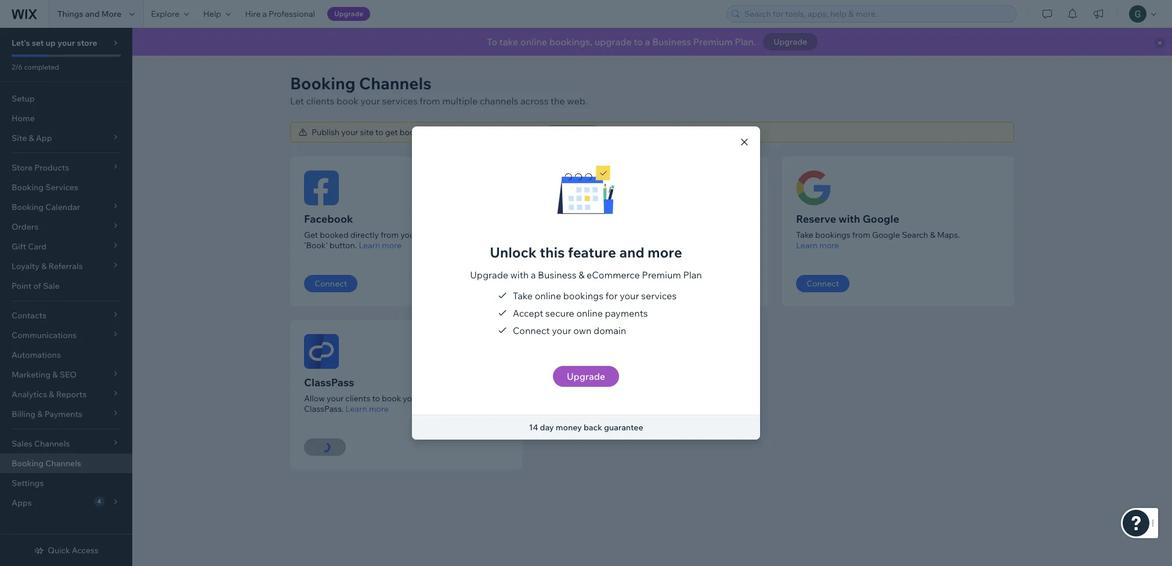 Task type: locate. For each thing, give the bounding box(es) containing it.
1 horizontal spatial book
[[382, 394, 401, 404]]

button.
[[330, 240, 357, 251], [576, 240, 603, 251]]

channels
[[359, 73, 432, 93], [45, 459, 81, 469]]

channels up settings link on the left bottom of page
[[45, 459, 81, 469]]

booked right get
[[400, 127, 429, 138]]

learn more link for classpass
[[346, 404, 389, 415]]

1 vertical spatial upgrade button
[[764, 33, 818, 51]]

guarantee
[[604, 423, 644, 433]]

0 horizontal spatial premium
[[642, 269, 682, 281]]

a up unlock
[[494, 230, 498, 240]]

learn more
[[359, 240, 402, 251], [605, 240, 648, 251], [346, 404, 389, 415]]

'book' for instagram
[[550, 240, 574, 251]]

button. for instagram
[[576, 240, 603, 251]]

business inside get booked directly from your business profile with a 'book' button.
[[666, 230, 699, 240]]

1 business from the left
[[420, 230, 453, 240]]

&
[[931, 230, 936, 240], [579, 269, 585, 281]]

business for facebook
[[420, 230, 453, 240]]

a right hire
[[263, 9, 267, 19]]

2 directly from the left
[[597, 230, 625, 240]]

2 horizontal spatial upgrade button
[[764, 33, 818, 51]]

connect for instagram
[[561, 279, 594, 289]]

0 horizontal spatial get
[[304, 230, 318, 240]]

your
[[57, 38, 75, 48], [361, 95, 380, 107], [342, 127, 358, 138], [401, 230, 418, 240], [647, 230, 664, 240], [620, 290, 640, 302], [552, 325, 572, 337], [327, 394, 344, 404], [403, 394, 420, 404]]

automations link
[[0, 345, 132, 365]]

page
[[455, 230, 474, 240]]

more for facebook
[[382, 240, 402, 251]]

upgrade for upgrade button in the "alert"
[[774, 37, 808, 47]]

1 vertical spatial business
[[538, 269, 577, 281]]

channels for booking channels
[[45, 459, 81, 469]]

with down unlock
[[511, 269, 529, 281]]

settings
[[12, 478, 44, 489]]

0 horizontal spatial take
[[513, 290, 533, 302]]

learn for classpass
[[346, 404, 367, 415]]

1 horizontal spatial services
[[422, 394, 453, 404]]

things and more
[[57, 9, 122, 19]]

upgrade down unlock
[[470, 269, 509, 281]]

take online bookings for your services accept secure online payments connect your own domain
[[513, 290, 677, 337]]

more for classpass
[[369, 404, 389, 415]]

with right 'page'
[[476, 230, 492, 240]]

a right upgrade on the top right of page
[[645, 36, 651, 48]]

upgrade right "plan."
[[774, 37, 808, 47]]

business for instagram
[[666, 230, 699, 240]]

2 'book' from the left
[[550, 240, 574, 251]]

more
[[101, 9, 122, 19]]

1 horizontal spatial connect button
[[550, 275, 604, 293]]

0 horizontal spatial button.
[[330, 240, 357, 251]]

premium left "plan."
[[694, 36, 733, 48]]

settings link
[[0, 474, 132, 494]]

'book' inside get booked directly from your business profile with a 'book' button.
[[550, 240, 574, 251]]

business inside get booked directly from your business page with a 'book' button.
[[420, 230, 453, 240]]

reserve
[[797, 213, 837, 226]]

business
[[420, 230, 453, 240], [666, 230, 699, 240]]

clients down classpass
[[346, 394, 371, 404]]

booking services link
[[0, 178, 132, 197]]

booked for facebook
[[320, 230, 349, 240]]

bookings down upgrade with a business & ecommerce premium plan
[[564, 290, 604, 302]]

the
[[551, 95, 565, 107]]

1 horizontal spatial get
[[550, 230, 564, 240]]

0 vertical spatial channels
[[359, 73, 432, 93]]

let's
[[12, 38, 30, 48]]

more
[[382, 240, 402, 251], [628, 240, 648, 251], [820, 240, 840, 251], [648, 244, 683, 261], [369, 404, 389, 415]]

services left through
[[422, 394, 453, 404]]

1 'book' from the left
[[304, 240, 328, 251]]

upgrade button right professional
[[327, 7, 371, 21]]

learn
[[359, 240, 380, 251], [605, 240, 627, 251], [797, 240, 818, 251], [346, 404, 367, 415]]

0 horizontal spatial 'book'
[[304, 240, 328, 251]]

get
[[304, 230, 318, 240], [550, 230, 564, 240]]

from inside get booked directly from your business page with a 'book' button.
[[381, 230, 399, 240]]

booking up settings
[[12, 459, 44, 469]]

1 horizontal spatial take
[[797, 230, 814, 240]]

directly down facebook
[[351, 230, 379, 240]]

0 vertical spatial bookings
[[816, 230, 851, 240]]

with inside reserve with google take bookings from google search & maps. learn more
[[839, 213, 861, 226]]

get down facebook
[[304, 230, 318, 240]]

get inside get booked directly from your business profile with a 'book' button.
[[550, 230, 564, 240]]

let's set up your store
[[12, 38, 97, 48]]

with
[[839, 213, 861, 226], [476, 230, 492, 240], [727, 230, 743, 240], [511, 269, 529, 281]]

to right 'classpass.'
[[372, 394, 380, 404]]

business left 'page'
[[420, 230, 453, 240]]

1 vertical spatial premium
[[642, 269, 682, 281]]

connect button
[[304, 275, 358, 293], [550, 275, 604, 293], [797, 275, 850, 293]]

channels inside the sidebar element
[[45, 459, 81, 469]]

1 vertical spatial &
[[579, 269, 585, 281]]

'book' inside get booked directly from your business page with a 'book' button.
[[304, 240, 328, 251]]

0 vertical spatial book
[[337, 95, 359, 107]]

clients
[[306, 95, 335, 107], [346, 394, 371, 404]]

online right take
[[521, 36, 548, 48]]

1 vertical spatial and
[[620, 244, 645, 261]]

upgrade button inside "alert"
[[764, 33, 818, 51]]

directly inside get booked directly from your business profile with a 'book' button.
[[597, 230, 625, 240]]

0 vertical spatial clients
[[306, 95, 335, 107]]

with right reserve
[[839, 213, 861, 226]]

and up the ecommerce
[[620, 244, 645, 261]]

through
[[455, 394, 485, 404]]

connect for reserve with google
[[807, 279, 840, 289]]

directly for facebook
[[351, 230, 379, 240]]

bookings down reserve
[[816, 230, 851, 240]]

booked down facebook
[[320, 230, 349, 240]]

0 vertical spatial and
[[85, 9, 100, 19]]

services
[[45, 182, 78, 193]]

'book' down instagram
[[550, 240, 574, 251]]

multiple
[[443, 95, 478, 107]]

1 horizontal spatial upgrade button
[[553, 366, 620, 387]]

upgrade right professional
[[334, 9, 364, 18]]

button. inside get booked directly from your business page with a 'book' button.
[[330, 240, 357, 251]]

publish
[[312, 127, 340, 138]]

feature
[[568, 244, 617, 261]]

0 horizontal spatial services
[[382, 95, 418, 107]]

0 horizontal spatial business
[[420, 230, 453, 240]]

to right upgrade on the top right of page
[[634, 36, 643, 48]]

booked down instagram
[[566, 230, 595, 240]]

book inside booking channels let clients book your services from multiple channels across the web.
[[337, 95, 359, 107]]

services up payments
[[642, 290, 677, 302]]

0 vertical spatial premium
[[694, 36, 733, 48]]

from inside booking channels let clients book your services from multiple channels across the web.
[[420, 95, 440, 107]]

booking up let
[[290, 73, 356, 93]]

with right profile on the top right of page
[[727, 230, 743, 240]]

upgrade for the bottom upgrade button
[[567, 371, 606, 383]]

to right go
[[564, 128, 571, 136]]

take
[[797, 230, 814, 240], [513, 290, 533, 302]]

1 vertical spatial book
[[382, 394, 401, 404]]

1 directly from the left
[[351, 230, 379, 240]]

a inside get booked directly from your business profile with a 'book' button.
[[745, 230, 749, 240]]

with inside get booked directly from your business profile with a 'book' button.
[[727, 230, 743, 240]]

learn for facebook
[[359, 240, 380, 251]]

unlock
[[490, 244, 537, 261]]

0 horizontal spatial directly
[[351, 230, 379, 240]]

upgrade button
[[327, 7, 371, 21], [764, 33, 818, 51], [553, 366, 620, 387]]

learn more link for reserve with google
[[797, 240, 840, 251]]

'book' down facebook
[[304, 240, 328, 251]]

1 horizontal spatial channels
[[359, 73, 432, 93]]

online up own
[[577, 308, 603, 319]]

1 horizontal spatial business
[[666, 230, 699, 240]]

0 horizontal spatial clients
[[306, 95, 335, 107]]

business left profile on the top right of page
[[666, 230, 699, 240]]

money
[[556, 423, 582, 433]]

for
[[606, 290, 618, 302]]

upgrade with a business & ecommerce premium plan
[[470, 269, 702, 281]]

this
[[540, 244, 565, 261]]

channels up get
[[359, 73, 432, 93]]

1 horizontal spatial button.
[[576, 240, 603, 251]]

classpass.
[[304, 404, 344, 415]]

payments
[[605, 308, 648, 319]]

1 horizontal spatial 'book'
[[550, 240, 574, 251]]

home
[[12, 113, 35, 124]]

upgrade button right "plan."
[[764, 33, 818, 51]]

0 horizontal spatial business
[[538, 269, 577, 281]]

to take online bookings, upgrade to a business premium plan.
[[487, 36, 757, 48]]

0 vertical spatial business
[[653, 36, 692, 48]]

1 horizontal spatial clients
[[346, 394, 371, 404]]

accept
[[513, 308, 544, 319]]

2 vertical spatial services
[[422, 394, 453, 404]]

classpass
[[304, 376, 354, 390]]

sale
[[43, 281, 60, 291]]

2 horizontal spatial services
[[642, 290, 677, 302]]

1 vertical spatial channels
[[45, 459, 81, 469]]

1 horizontal spatial business
[[653, 36, 692, 48]]

14 day money back guarantee
[[529, 423, 644, 433]]

quick access button
[[34, 546, 99, 556]]

button. down facebook
[[330, 240, 357, 251]]

secure
[[546, 308, 575, 319]]

1 vertical spatial take
[[513, 290, 533, 302]]

business
[[653, 36, 692, 48], [538, 269, 577, 281]]

access
[[72, 546, 99, 556]]

online left via
[[430, 127, 454, 138]]

2/6
[[12, 63, 23, 71]]

booked for instagram
[[566, 230, 595, 240]]

2 horizontal spatial booked
[[566, 230, 595, 240]]

more inside reserve with google take bookings from google search & maps. learn more
[[820, 240, 840, 251]]

0 horizontal spatial and
[[85, 9, 100, 19]]

0 vertical spatial &
[[931, 230, 936, 240]]

clients right let
[[306, 95, 335, 107]]

& down unlock this feature and more
[[579, 269, 585, 281]]

directly up feature
[[597, 230, 625, 240]]

2 button. from the left
[[576, 240, 603, 251]]

0 horizontal spatial connect button
[[304, 275, 358, 293]]

upgrade button down own
[[553, 366, 620, 387]]

1 get from the left
[[304, 230, 318, 240]]

booked inside get booked directly from your business profile with a 'book' button.
[[566, 230, 595, 240]]

from
[[420, 95, 440, 107], [381, 230, 399, 240], [627, 230, 645, 240], [853, 230, 871, 240]]

booking left services
[[12, 182, 44, 193]]

2 connect button from the left
[[550, 275, 604, 293]]

upgrade inside "alert"
[[774, 37, 808, 47]]

booking inside booking channels let clients book your services from multiple channels across the web.
[[290, 73, 356, 93]]

0 vertical spatial upgrade button
[[327, 7, 371, 21]]

services inside take online bookings for your services accept secure online payments connect your own domain
[[642, 290, 677, 302]]

0 vertical spatial google
[[863, 213, 900, 226]]

a
[[263, 9, 267, 19], [645, 36, 651, 48], [494, 230, 498, 240], [745, 230, 749, 240], [531, 269, 536, 281]]

2 business from the left
[[666, 230, 699, 240]]

14
[[529, 423, 539, 433]]

channels inside booking channels let clients book your services from multiple channels across the web.
[[359, 73, 432, 93]]

1 horizontal spatial premium
[[694, 36, 733, 48]]

take down reserve
[[797, 230, 814, 240]]

0 horizontal spatial booked
[[320, 230, 349, 240]]

button. down instagram
[[576, 240, 603, 251]]

1 horizontal spatial booked
[[400, 127, 429, 138]]

1 button. from the left
[[330, 240, 357, 251]]

get booked directly from your business page with a 'book' button.
[[304, 230, 498, 251]]

services up get
[[382, 95, 418, 107]]

2 horizontal spatial connect button
[[797, 275, 850, 293]]

1 vertical spatial clients
[[346, 394, 371, 404]]

get inside get booked directly from your business page with a 'book' button.
[[304, 230, 318, 240]]

learn more link for facebook
[[359, 240, 402, 251]]

services inside booking channels let clients book your services from multiple channels across the web.
[[382, 95, 418, 107]]

button. inside get booked directly from your business profile with a 'book' button.
[[576, 240, 603, 251]]

connect button for facebook
[[304, 275, 358, 293]]

& left maps.
[[931, 230, 936, 240]]

directly inside get booked directly from your business page with a 'book' button.
[[351, 230, 379, 240]]

book
[[337, 95, 359, 107], [382, 394, 401, 404]]

'book' for facebook
[[304, 240, 328, 251]]

take up accept
[[513, 290, 533, 302]]

book inside allow your clients to book your services through classpass.
[[382, 394, 401, 404]]

services inside allow your clients to book your services through classpass.
[[422, 394, 453, 404]]

directly
[[351, 230, 379, 240], [597, 230, 625, 240]]

day
[[540, 423, 554, 433]]

learn more for classpass
[[346, 404, 389, 415]]

booking channels let clients book your services from multiple channels across the web.
[[290, 73, 588, 107]]

point of sale
[[12, 281, 60, 291]]

1 vertical spatial services
[[642, 290, 677, 302]]

connect inside take online bookings for your services accept secure online payments connect your own domain
[[513, 325, 550, 337]]

booking right via
[[468, 127, 500, 138]]

0 horizontal spatial channels
[[45, 459, 81, 469]]

a right profile on the top right of page
[[745, 230, 749, 240]]

and left more
[[85, 9, 100, 19]]

upgrade
[[334, 9, 364, 18], [774, 37, 808, 47], [470, 269, 509, 281], [567, 371, 606, 383]]

online inside "alert"
[[521, 36, 548, 48]]

'book'
[[304, 240, 328, 251], [550, 240, 574, 251]]

1 horizontal spatial bookings
[[816, 230, 851, 240]]

booked inside get booked directly from your business page with a 'book' button.
[[320, 230, 349, 240]]

up
[[46, 38, 56, 48]]

learn more link
[[359, 240, 402, 251], [605, 240, 648, 251], [797, 240, 840, 251], [346, 404, 389, 415]]

0 horizontal spatial bookings
[[564, 290, 604, 302]]

1 horizontal spatial &
[[931, 230, 936, 240]]

of
[[33, 281, 41, 291]]

more for instagram
[[628, 240, 648, 251]]

google
[[863, 213, 900, 226], [873, 230, 901, 240]]

1 connect button from the left
[[304, 275, 358, 293]]

0 vertical spatial services
[[382, 95, 418, 107]]

1 horizontal spatial directly
[[597, 230, 625, 240]]

0 vertical spatial take
[[797, 230, 814, 240]]

take inside take online bookings for your services accept secure online payments connect your own domain
[[513, 290, 533, 302]]

1 vertical spatial bookings
[[564, 290, 604, 302]]

0 horizontal spatial book
[[337, 95, 359, 107]]

premium left plan
[[642, 269, 682, 281]]

automations
[[12, 350, 61, 361]]

upgrade down own
[[567, 371, 606, 383]]

2 get from the left
[[550, 230, 564, 240]]

get up this
[[550, 230, 564, 240]]



Task type: describe. For each thing, give the bounding box(es) containing it.
hire
[[245, 9, 261, 19]]

facebook
[[304, 213, 353, 226]]

booking channels link
[[0, 454, 132, 474]]

take
[[500, 36, 519, 48]]

services for channels
[[382, 95, 418, 107]]

allow your clients to book your services through classpass.
[[304, 394, 485, 415]]

connect button for instagram
[[550, 275, 604, 293]]

premium inside "alert"
[[694, 36, 733, 48]]

completed
[[24, 63, 59, 71]]

clients inside booking channels let clients book your services from multiple channels across the web.
[[306, 95, 335, 107]]

get for facebook
[[304, 230, 318, 240]]

help button
[[196, 0, 238, 28]]

domain
[[594, 325, 627, 337]]

from inside get booked directly from your business profile with a 'book' button.
[[627, 230, 645, 240]]

quick
[[48, 546, 70, 556]]

0 horizontal spatial upgrade button
[[327, 7, 371, 21]]

booking for booking services
[[12, 182, 44, 193]]

& inside reserve with google take bookings from google search & maps. learn more
[[931, 230, 936, 240]]

take inside reserve with google take bookings from google search & maps. learn more
[[797, 230, 814, 240]]

online up "secure"
[[535, 290, 562, 302]]

book for channels
[[337, 95, 359, 107]]

to inside allow your clients to book your services through classpass.
[[372, 394, 380, 404]]

professional
[[269, 9, 315, 19]]

point
[[12, 281, 32, 291]]

learn more for facebook
[[359, 240, 402, 251]]

bookings inside take online bookings for your services accept secure online payments connect your own domain
[[564, 290, 604, 302]]

button. for facebook
[[330, 240, 357, 251]]

your inside get booked directly from your business profile with a 'book' button.
[[647, 230, 664, 240]]

hire a professional link
[[238, 0, 322, 28]]

Search for tools, apps, help & more... field
[[741, 6, 1013, 22]]

set
[[32, 38, 44, 48]]

booking for booking channels
[[12, 459, 44, 469]]

1 vertical spatial google
[[873, 230, 901, 240]]

bookings inside reserve with google take bookings from google search & maps. learn more
[[816, 230, 851, 240]]

editor
[[573, 128, 593, 136]]

via
[[455, 127, 466, 138]]

1 horizontal spatial and
[[620, 244, 645, 261]]

to take online bookings, upgrade to a business premium plan. alert
[[132, 28, 1173, 56]]

your inside booking channels let clients book your services from multiple channels across the web.
[[361, 95, 380, 107]]

setup link
[[0, 89, 132, 109]]

your inside the sidebar element
[[57, 38, 75, 48]]

maps.
[[938, 230, 961, 240]]

a down unlock
[[531, 269, 536, 281]]

back
[[584, 423, 603, 433]]

upgrade for leftmost upgrade button
[[334, 9, 364, 18]]

plan.
[[735, 36, 757, 48]]

instagram
[[550, 213, 601, 226]]

across
[[521, 95, 549, 107]]

plan
[[684, 269, 702, 281]]

get for instagram
[[550, 230, 564, 240]]

2/6 completed
[[12, 63, 59, 71]]

to inside button
[[564, 128, 571, 136]]

explore
[[151, 9, 180, 19]]

booking services
[[12, 182, 78, 193]]

channels.
[[501, 127, 539, 138]]

from inside reserve with google take bookings from google search & maps. learn more
[[853, 230, 871, 240]]

allow
[[304, 394, 325, 404]]

2 vertical spatial upgrade button
[[553, 366, 620, 387]]

business inside "alert"
[[653, 36, 692, 48]]

with inside get booked directly from your business page with a 'book' button.
[[476, 230, 492, 240]]

get
[[385, 127, 398, 138]]

learn more for instagram
[[605, 240, 648, 251]]

booking for booking channels let clients book your services from multiple channels across the web.
[[290, 73, 356, 93]]

go
[[553, 128, 562, 136]]

a inside "alert"
[[645, 36, 651, 48]]

go to editor button
[[546, 125, 600, 139]]

help
[[203, 9, 221, 19]]

own
[[574, 325, 592, 337]]

to inside "alert"
[[634, 36, 643, 48]]

reserve with google take bookings from google search & maps. learn more
[[797, 213, 961, 251]]

store
[[77, 38, 97, 48]]

sidebar element
[[0, 28, 132, 567]]

learn more link for instagram
[[605, 240, 648, 251]]

go to editor
[[553, 128, 593, 136]]

get booked directly from your business profile with a 'book' button.
[[550, 230, 749, 251]]

to
[[487, 36, 498, 48]]

site
[[360, 127, 374, 138]]

things
[[57, 9, 83, 19]]

search
[[902, 230, 929, 240]]

quick access
[[48, 546, 99, 556]]

0 horizontal spatial &
[[579, 269, 585, 281]]

unlock this feature and more
[[490, 244, 683, 261]]

upgrade
[[595, 36, 632, 48]]

clients inside allow your clients to book your services through classpass.
[[346, 394, 371, 404]]

3 connect button from the left
[[797, 275, 850, 293]]

setup
[[12, 93, 35, 104]]

web.
[[567, 95, 588, 107]]

a inside get booked directly from your business page with a 'book' button.
[[494, 230, 498, 240]]

booking channels
[[12, 459, 81, 469]]

services for your
[[422, 394, 453, 404]]

learn inside reserve with google take bookings from google search & maps. learn more
[[797, 240, 818, 251]]

bookings,
[[550, 36, 593, 48]]

directly for instagram
[[597, 230, 625, 240]]

connect for facebook
[[315, 279, 347, 289]]

let
[[290, 95, 304, 107]]

channels for booking channels let clients book your services from multiple channels across the web.
[[359, 73, 432, 93]]

home link
[[0, 109, 132, 128]]

publish your site to get booked online via booking channels.
[[312, 127, 539, 138]]

profile
[[701, 230, 725, 240]]

ecommerce
[[587, 269, 640, 281]]

channels
[[480, 95, 519, 107]]

your inside get booked directly from your business page with a 'book' button.
[[401, 230, 418, 240]]

book for your
[[382, 394, 401, 404]]

point of sale link
[[0, 276, 132, 296]]

learn for instagram
[[605, 240, 627, 251]]

hire a professional
[[245, 9, 315, 19]]

to left get
[[376, 127, 384, 138]]



Task type: vqa. For each thing, say whether or not it's contained in the screenshot.
Placed
no



